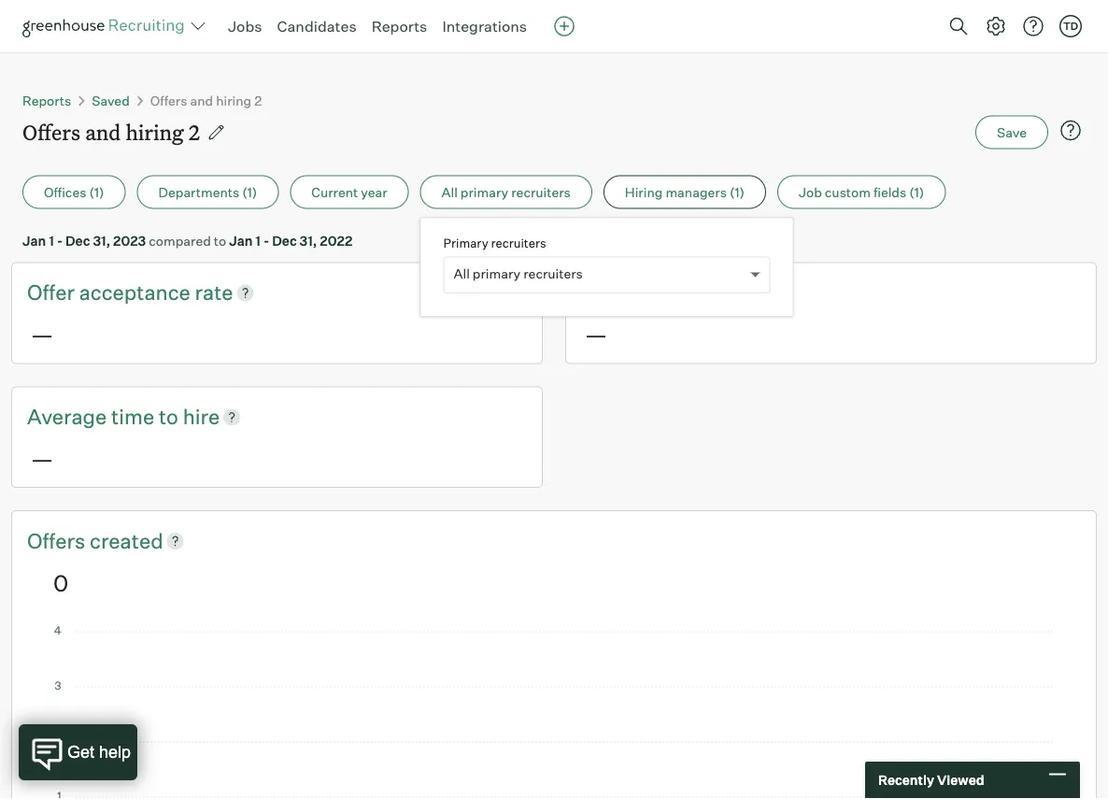 Task type: vqa. For each thing, say whether or not it's contained in the screenshot.
OFFICE
no



Task type: locate. For each thing, give the bounding box(es) containing it.
recruiters down primary recruiters
[[524, 265, 583, 281]]

1 - from the left
[[57, 233, 63, 249]]

(1) right fields
[[910, 184, 925, 200]]

primary recruiters
[[444, 236, 546, 250]]

rate
[[195, 279, 233, 305]]

1 horizontal spatial dec
[[272, 233, 297, 249]]

2023
[[113, 233, 146, 249]]

dec
[[65, 233, 90, 249], [272, 233, 297, 249]]

0 vertical spatial recruiters
[[511, 184, 571, 200]]

average for fill
[[581, 279, 661, 305]]

offers and hiring 2 down the saved link
[[22, 118, 200, 146]]

0 horizontal spatial -
[[57, 233, 63, 249]]

(1) right the departments
[[242, 184, 257, 200]]

1 horizontal spatial reports
[[372, 17, 428, 36]]

integrations link
[[442, 17, 527, 36]]

1 horizontal spatial average time to
[[581, 279, 737, 305]]

recruiters
[[511, 184, 571, 200], [491, 236, 546, 250], [524, 265, 583, 281]]

all
[[442, 184, 458, 200], [454, 265, 470, 281]]

search image
[[948, 15, 970, 37]]

—
[[31, 320, 53, 348], [585, 320, 608, 348], [31, 445, 53, 473]]

offers up "offices" on the top left of page
[[22, 118, 80, 146]]

reports link right candidates link
[[372, 17, 428, 36]]

hire link
[[183, 402, 220, 431]]

- down "offices" on the top left of page
[[57, 233, 63, 249]]

0 vertical spatial time link
[[666, 278, 713, 307]]

2 - from the left
[[264, 233, 270, 249]]

1 horizontal spatial -
[[264, 233, 270, 249]]

all primary recruiters
[[442, 184, 571, 200], [454, 265, 583, 281]]

0 horizontal spatial reports link
[[22, 92, 71, 108]]

0 vertical spatial all primary recruiters
[[442, 184, 571, 200]]

reports link left the saved link
[[22, 92, 71, 108]]

time left fill
[[666, 279, 709, 305]]

offices
[[44, 184, 86, 200]]

0 horizontal spatial to
[[159, 404, 178, 429]]

1 vertical spatial and
[[85, 118, 121, 146]]

save button
[[976, 115, 1049, 149]]

average
[[581, 279, 661, 305], [27, 404, 107, 429]]

1 vertical spatial to
[[713, 279, 733, 305]]

31, left 2022
[[300, 233, 317, 249]]

1 horizontal spatial average link
[[581, 278, 666, 307]]

reports link
[[372, 17, 428, 36], [22, 92, 71, 108]]

0 vertical spatial hiring
[[216, 92, 252, 108]]

hiring up edit 'icon'
[[216, 92, 252, 108]]

2 horizontal spatial to
[[713, 279, 733, 305]]

custom
[[825, 184, 871, 200]]

1 horizontal spatial 1
[[256, 233, 261, 249]]

0 horizontal spatial reports
[[22, 92, 71, 108]]

hire
[[183, 404, 220, 429]]

fill link
[[737, 278, 760, 307]]

1 vertical spatial average
[[27, 404, 107, 429]]

all primary recruiters down primary recruiters
[[454, 265, 583, 281]]

1 jan from the left
[[22, 233, 46, 249]]

1 horizontal spatial time
[[666, 279, 709, 305]]

2 left edit 'icon'
[[189, 118, 200, 146]]

to link
[[713, 278, 737, 307], [159, 402, 183, 431]]

average time to
[[581, 279, 737, 305], [27, 404, 183, 429]]

offers and hiring 2
[[150, 92, 262, 108], [22, 118, 200, 146]]

offers link
[[27, 526, 90, 555]]

recruiters down all primary recruiters button
[[491, 236, 546, 250]]

job
[[799, 184, 822, 200]]

all primary recruiters up primary recruiters
[[442, 184, 571, 200]]

1 vertical spatial reports
[[22, 92, 71, 108]]

0 horizontal spatial time
[[111, 404, 154, 429]]

hiring down the saved link
[[126, 118, 184, 146]]

primary
[[461, 184, 509, 200], [473, 265, 521, 281]]

2 jan from the left
[[229, 233, 253, 249]]

current year
[[312, 184, 388, 200]]

hiring managers (1)
[[625, 184, 745, 200]]

1 vertical spatial 2
[[189, 118, 200, 146]]

primary down primary recruiters
[[473, 265, 521, 281]]

(1)
[[89, 184, 104, 200], [242, 184, 257, 200], [730, 184, 745, 200], [910, 184, 925, 200]]

1 vertical spatial offers
[[22, 118, 80, 146]]

1 vertical spatial primary
[[473, 265, 521, 281]]

jobs link
[[228, 17, 262, 36]]

0 vertical spatial average time to
[[581, 279, 737, 305]]

all up the primary
[[442, 184, 458, 200]]

1 horizontal spatial jan
[[229, 233, 253, 249]]

1 31, from the left
[[93, 233, 110, 249]]

0 horizontal spatial jan
[[22, 233, 46, 249]]

0 vertical spatial reports link
[[372, 17, 428, 36]]

integrations
[[442, 17, 527, 36]]

time link left fill link
[[666, 278, 713, 307]]

1
[[49, 233, 54, 249], [256, 233, 261, 249]]

1 down "offices" on the top left of page
[[49, 233, 54, 249]]

(1) right managers
[[730, 184, 745, 200]]

0 horizontal spatial time link
[[111, 402, 159, 431]]

hiring managers (1) button
[[604, 175, 767, 209]]

offers and hiring 2 up edit 'icon'
[[150, 92, 262, 108]]

average time to for hire
[[27, 404, 183, 429]]

time
[[666, 279, 709, 305], [111, 404, 154, 429]]

reports left the saved link
[[22, 92, 71, 108]]

saved link
[[92, 92, 130, 108]]

faq image
[[1060, 119, 1082, 142]]

1 vertical spatial to link
[[159, 402, 183, 431]]

1 vertical spatial all primary recruiters
[[454, 265, 583, 281]]

1 down departments (1) button
[[256, 233, 261, 249]]

offices (1)
[[44, 184, 104, 200]]

1 vertical spatial reports link
[[22, 92, 71, 108]]

save
[[997, 124, 1027, 140]]

0 vertical spatial average link
[[581, 278, 666, 307]]

1 vertical spatial time
[[111, 404, 154, 429]]

offers and hiring 2 link
[[150, 92, 262, 108]]

1 vertical spatial average link
[[27, 402, 111, 431]]

1 horizontal spatial 31,
[[300, 233, 317, 249]]

0 horizontal spatial to link
[[159, 402, 183, 431]]

candidates link
[[277, 17, 357, 36]]

offers right the saved link
[[150, 92, 187, 108]]

0 vertical spatial reports
[[372, 17, 428, 36]]

candidates
[[277, 17, 357, 36]]

jan
[[22, 233, 46, 249], [229, 233, 253, 249]]

and up edit 'icon'
[[190, 92, 213, 108]]

0 vertical spatial 2
[[254, 92, 262, 108]]

time link left hire link
[[111, 402, 159, 431]]

average link
[[581, 278, 666, 307], [27, 402, 111, 431]]

time link
[[666, 278, 713, 307], [111, 402, 159, 431]]

primary up primary recruiters
[[461, 184, 509, 200]]

current
[[312, 184, 358, 200]]

0 vertical spatial time
[[666, 279, 709, 305]]

job custom fields (1)
[[799, 184, 925, 200]]

and
[[190, 92, 213, 108], [85, 118, 121, 146]]

0 horizontal spatial dec
[[65, 233, 90, 249]]

2 31, from the left
[[300, 233, 317, 249]]

1 vertical spatial time link
[[111, 402, 159, 431]]

0 vertical spatial primary
[[461, 184, 509, 200]]

acceptance link
[[79, 278, 195, 307]]

0 vertical spatial all
[[442, 184, 458, 200]]

reports right candidates link
[[372, 17, 428, 36]]

offers
[[150, 92, 187, 108], [22, 118, 80, 146], [27, 528, 90, 553]]

jan up the rate
[[229, 233, 253, 249]]

0 horizontal spatial average link
[[27, 402, 111, 431]]

to left hire
[[159, 404, 178, 429]]

3 (1) from the left
[[730, 184, 745, 200]]

and down the saved link
[[85, 118, 121, 146]]

time link for fill
[[666, 278, 713, 307]]

0 vertical spatial to
[[214, 233, 226, 249]]

1 horizontal spatial time link
[[666, 278, 713, 307]]

td button
[[1056, 11, 1086, 41]]

hiring
[[625, 184, 663, 200]]

0 horizontal spatial average
[[27, 404, 107, 429]]

1 horizontal spatial and
[[190, 92, 213, 108]]

1 1 from the left
[[49, 233, 54, 249]]

1 vertical spatial average time to
[[27, 404, 183, 429]]

to left fill
[[713, 279, 733, 305]]

1 horizontal spatial to link
[[713, 278, 737, 307]]

2
[[254, 92, 262, 108], [189, 118, 200, 146]]

offers up 0
[[27, 528, 90, 553]]

to for fill
[[713, 279, 733, 305]]

saved
[[92, 92, 130, 108]]

time left hire
[[111, 404, 154, 429]]

0 horizontal spatial 1
[[49, 233, 54, 249]]

- left 2022
[[264, 233, 270, 249]]

(1) right "offices" on the top left of page
[[89, 184, 104, 200]]

hiring
[[216, 92, 252, 108], [126, 118, 184, 146]]

compared
[[149, 233, 211, 249]]

to
[[214, 233, 226, 249], [713, 279, 733, 305], [159, 404, 178, 429]]

1 horizontal spatial to
[[214, 233, 226, 249]]

0 vertical spatial average
[[581, 279, 661, 305]]

0 horizontal spatial hiring
[[126, 118, 184, 146]]

average link for hire
[[27, 402, 111, 431]]

recruiters up primary recruiters
[[511, 184, 571, 200]]

1 (1) from the left
[[89, 184, 104, 200]]

all down the primary
[[454, 265, 470, 281]]

fields
[[874, 184, 907, 200]]

reports
[[372, 17, 428, 36], [22, 92, 71, 108]]

recruiters inside button
[[511, 184, 571, 200]]

primary inside button
[[461, 184, 509, 200]]

dec down offices (1) button
[[65, 233, 90, 249]]

to right compared
[[214, 233, 226, 249]]

0
[[53, 569, 68, 597]]

0 horizontal spatial 31,
[[93, 233, 110, 249]]

-
[[57, 233, 63, 249], [264, 233, 270, 249]]

jan up the offer
[[22, 233, 46, 249]]

dec left 2022
[[272, 233, 297, 249]]

2 down jobs link
[[254, 92, 262, 108]]

0 vertical spatial to link
[[713, 278, 737, 307]]

1 horizontal spatial average
[[581, 279, 661, 305]]

0 horizontal spatial average time to
[[27, 404, 183, 429]]

1 horizontal spatial reports link
[[372, 17, 428, 36]]

31, left 2023
[[93, 233, 110, 249]]

time for hire
[[111, 404, 154, 429]]

2 vertical spatial to
[[159, 404, 178, 429]]

31,
[[93, 233, 110, 249], [300, 233, 317, 249]]

1 horizontal spatial hiring
[[216, 92, 252, 108]]



Task type: describe. For each thing, give the bounding box(es) containing it.
fill
[[737, 279, 760, 305]]

departments
[[158, 184, 239, 200]]

0 horizontal spatial and
[[85, 118, 121, 146]]

to for hire
[[159, 404, 178, 429]]

viewed
[[938, 772, 985, 788]]

0 vertical spatial and
[[190, 92, 213, 108]]

all inside button
[[442, 184, 458, 200]]

2 vertical spatial offers
[[27, 528, 90, 553]]

2022
[[320, 233, 353, 249]]

4 (1) from the left
[[910, 184, 925, 200]]

1 dec from the left
[[65, 233, 90, 249]]

1 vertical spatial recruiters
[[491, 236, 546, 250]]

all primary recruiters inside button
[[442, 184, 571, 200]]

to link for hire
[[159, 402, 183, 431]]

0 vertical spatial offers
[[150, 92, 187, 108]]

jobs
[[228, 17, 262, 36]]

(1) inside button
[[730, 184, 745, 200]]

average time to for fill
[[581, 279, 737, 305]]

offer
[[27, 279, 75, 305]]

acceptance
[[79, 279, 191, 305]]

time link for hire
[[111, 402, 159, 431]]

created link
[[90, 526, 163, 555]]

2 vertical spatial recruiters
[[524, 265, 583, 281]]

offer acceptance
[[27, 279, 195, 305]]

edit image
[[207, 123, 226, 142]]

created
[[90, 528, 163, 553]]

1 vertical spatial hiring
[[126, 118, 184, 146]]

td button
[[1060, 15, 1082, 37]]

1 vertical spatial all
[[454, 265, 470, 281]]

average link for fill
[[581, 278, 666, 307]]

primary
[[444, 236, 489, 250]]

— for fill
[[585, 320, 608, 348]]

recently viewed
[[879, 772, 985, 788]]

managers
[[666, 184, 727, 200]]

greenhouse recruiting image
[[22, 15, 191, 37]]

1 horizontal spatial 2
[[254, 92, 262, 108]]

configure image
[[985, 15, 1008, 37]]

jan 1 - dec 31, 2023 compared to jan 1 - dec 31, 2022
[[22, 233, 353, 249]]

offer link
[[27, 278, 79, 307]]

0 vertical spatial offers and hiring 2
[[150, 92, 262, 108]]

departments (1)
[[158, 184, 257, 200]]

departments (1) button
[[137, 175, 279, 209]]

reports for the bottommost reports link
[[22, 92, 71, 108]]

time for fill
[[666, 279, 709, 305]]

year
[[361, 184, 388, 200]]

offices (1) button
[[22, 175, 126, 209]]

— for hire
[[31, 445, 53, 473]]

xychart image
[[53, 626, 1055, 799]]

rate link
[[195, 278, 233, 307]]

td
[[1064, 20, 1079, 32]]

to link for fill
[[713, 278, 737, 307]]

reports for reports link to the right
[[372, 17, 428, 36]]

all primary recruiters button
[[420, 175, 593, 209]]

average for hire
[[27, 404, 107, 429]]

2 (1) from the left
[[242, 184, 257, 200]]

0 horizontal spatial 2
[[189, 118, 200, 146]]

recently
[[879, 772, 935, 788]]

current year button
[[290, 175, 409, 209]]

2 dec from the left
[[272, 233, 297, 249]]

1 vertical spatial offers and hiring 2
[[22, 118, 200, 146]]

2 1 from the left
[[256, 233, 261, 249]]

job custom fields (1) button
[[778, 175, 946, 209]]



